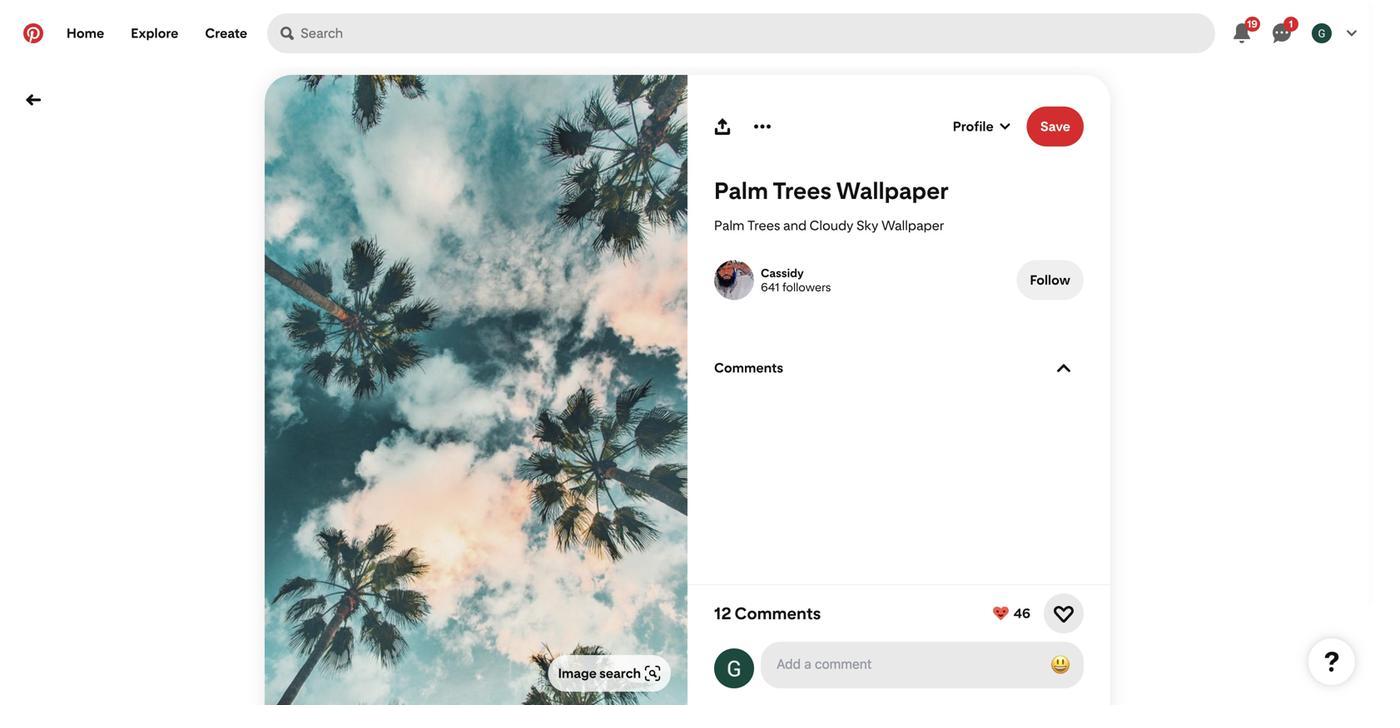 Task type: vqa. For each thing, say whether or not it's contained in the screenshot.
1st Palm from the bottom of the page
yes



Task type: describe. For each thing, give the bounding box(es) containing it.
explore
[[131, 25, 179, 41]]

search this item image
[[461, 428, 491, 458]]

greg robinson image
[[1312, 23, 1332, 43]]

12 comments
[[715, 604, 821, 624]]

robinsongreg175 image
[[715, 649, 754, 689]]

cassidy link
[[761, 266, 804, 280]]

home link
[[53, 13, 118, 53]]

expand icon image
[[1058, 361, 1071, 375]]

follow
[[1030, 272, 1071, 288]]

image
[[558, 666, 597, 682]]

follow button
[[1017, 260, 1084, 300]]

create link
[[192, 13, 261, 53]]

Search text field
[[301, 13, 1216, 53]]

home
[[67, 25, 104, 41]]

reaction image
[[1054, 604, 1074, 624]]

cassidy 641 followers
[[761, 266, 831, 294]]

cassidy avatar link image
[[715, 260, 754, 300]]

1 vertical spatial wallpaper
[[882, 218, 945, 234]]

palm trees wallpaper link
[[715, 177, 1084, 204]]

12
[[715, 604, 732, 624]]

19 button
[[1222, 13, 1262, 53]]

641
[[761, 280, 780, 294]]

create
[[205, 25, 247, 41]]

search this item element
[[461, 428, 491, 461]]

search
[[600, 666, 641, 682]]

trees for wallpaper
[[773, 177, 832, 204]]

46
[[1014, 606, 1031, 622]]



Task type: locate. For each thing, give the bounding box(es) containing it.
cloudy
[[810, 218, 854, 234]]

select a board you want to save to image
[[1001, 122, 1011, 132]]

trees left and
[[748, 218, 781, 234]]

1
[[1289, 18, 1294, 30]]

😃 button
[[763, 644, 1083, 687], [1044, 649, 1078, 682]]

wallpaper
[[836, 177, 949, 204], [882, 218, 945, 234]]

trees for and
[[748, 218, 781, 234]]

wallpaper down palm trees wallpaper link
[[882, 218, 945, 234]]

1 vertical spatial trees
[[748, 218, 781, 234]]

0 vertical spatial comments
[[715, 360, 784, 376]]

profile
[[953, 119, 994, 134]]

19
[[1248, 18, 1258, 30]]

trees up and
[[773, 177, 832, 204]]

2 palm from the top
[[715, 218, 745, 234]]

comments button
[[715, 360, 1084, 376]]

1 vertical spatial comments
[[735, 604, 821, 624]]

trees
[[773, 177, 832, 204], [748, 218, 781, 234]]

cassidy
[[761, 266, 804, 280]]

profile button
[[953, 107, 1014, 147]]

search icon image
[[281, 27, 294, 40]]

image search button
[[548, 655, 671, 692]]

1 vertical spatial palm
[[715, 218, 745, 234]]

explore link
[[118, 13, 192, 53]]

0 vertical spatial wallpaper
[[836, 177, 949, 204]]

and
[[784, 218, 807, 234]]

click to shop image
[[645, 665, 661, 682]]

1 button
[[1262, 13, 1302, 53]]

palm
[[715, 177, 769, 204], [715, 218, 745, 234]]

Add a comment field
[[777, 656, 1031, 672]]

sky
[[857, 218, 879, 234]]

palm for palm trees and cloudy sky wallpaper
[[715, 218, 745, 234]]

image search
[[558, 666, 641, 682]]

1 palm from the top
[[715, 177, 769, 204]]

😃
[[1051, 653, 1071, 676]]

wallpaper up sky
[[836, 177, 949, 204]]

palm for palm trees wallpaper
[[715, 177, 769, 204]]

palm trees wallpaper
[[715, 177, 949, 204]]

0 vertical spatial palm
[[715, 177, 769, 204]]

comments
[[715, 360, 784, 376], [735, 604, 821, 624]]

followers
[[783, 280, 831, 294]]

0 vertical spatial trees
[[773, 177, 832, 204]]

save
[[1041, 119, 1071, 134]]

save button
[[1027, 107, 1084, 147]]

palm trees and cloudy sky wallpaper
[[715, 218, 945, 234]]



